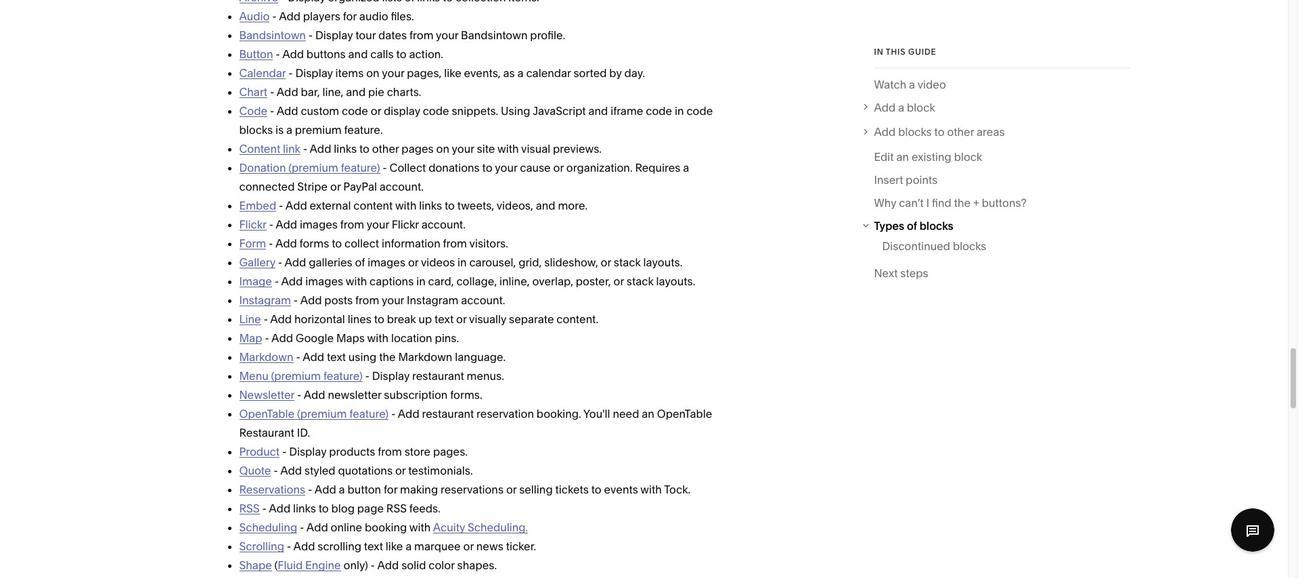 Task type: describe. For each thing, give the bounding box(es) containing it.
with right site
[[498, 142, 519, 156]]

edit an existing block link
[[875, 148, 983, 171]]

javascript
[[533, 105, 586, 118]]

collage,
[[457, 275, 497, 289]]

to inside audio - add players for audio files. bandsintown - display tour dates from your bandsintown profile. button - add buttons and calls to action. calendar - display items on your pages, like events, as a calendar sorted by day. chart - add bar, line, and pie charts.
[[396, 48, 407, 61]]

engine
[[305, 560, 341, 573]]

- right flickr link
[[269, 218, 273, 232]]

your up donations
[[452, 142, 474, 156]]

content
[[354, 199, 393, 213]]

visually
[[469, 313, 507, 327]]

- right map link on the bottom left of page
[[265, 332, 269, 346]]

using
[[349, 351, 377, 365]]

with right content
[[395, 199, 417, 213]]

add left bar,
[[277, 86, 298, 99]]

fluid
[[278, 560, 303, 573]]

rss link
[[239, 503, 260, 516]]

guide
[[909, 47, 937, 57]]

or right 'poster,'
[[614, 275, 624, 289]]

in inside the - add custom code or display code snippets. using javascript and iframe code in code blocks is a premium feature.
[[675, 105, 684, 118]]

1 vertical spatial on
[[436, 142, 450, 156]]

opentable (premium feature) link
[[239, 408, 389, 421]]

- inside the - add custom code or display code snippets. using javascript and iframe code in code blocks is a premium feature.
[[270, 105, 274, 118]]

blocks inside the - add custom code or display code snippets. using javascript and iframe code in code blocks is a premium feature.
[[239, 124, 273, 137]]

blog
[[332, 503, 355, 516]]

sorted
[[574, 67, 607, 80]]

audio
[[239, 10, 270, 23]]

steps
[[901, 267, 929, 281]]

button link
[[239, 48, 273, 61]]

0 vertical spatial text
[[435, 313, 454, 327]]

or up 'poster,'
[[601, 256, 611, 270]]

- right chart
[[270, 86, 275, 99]]

add down bandsintown link
[[282, 48, 304, 61]]

1 instagram from the left
[[239, 294, 291, 308]]

insert points link
[[875, 171, 938, 194]]

restaurant inside the embed - add external content with links to tweets, videos, and more. flickr - add images from your flickr account. form - add forms to collect information from visitors. gallery - add galleries of images or videos in carousel, grid, slideshow, or stack layouts. image - add images with captions in card, collage, inline, overlap, poster, or stack layouts. instagram - add posts from your instagram account. line - add horizontal lines to break up text or visually separate content. map - add google maps with location pins. markdown - add text using the markdown language. menu (premium feature) - display restaurant menus. newsletter - add newsletter subscription forms.
[[412, 370, 464, 384]]

(
[[275, 560, 278, 573]]

1 vertical spatial text
[[327, 351, 346, 365]]

the inside the embed - add external content with links to tweets, videos, and more. flickr - add images from your flickr account. form - add forms to collect information from visitors. gallery - add galleries of images or videos in carousel, grid, slideshow, or stack layouts. image - add images with captions in card, collage, inline, overlap, poster, or stack layouts. instagram - add posts from your instagram account. line - add horizontal lines to break up text or visually separate content. map - add google maps with location pins. markdown - add text using the markdown language. menu (premium feature) - display restaurant menus. newsletter - add newsletter subscription forms.
[[379, 351, 396, 365]]

booking
[[365, 522, 407, 535]]

- right "gallery"
[[278, 256, 282, 270]]

maps
[[336, 332, 365, 346]]

types of blocks link
[[875, 217, 1131, 236]]

your down captions
[[382, 294, 404, 308]]

- right calendar link
[[289, 67, 293, 80]]

or up pins.
[[456, 313, 467, 327]]

add left 'forms'
[[276, 237, 297, 251]]

tickets
[[556, 484, 589, 497]]

or up shapes.
[[464, 541, 474, 554]]

visitors.
[[470, 237, 508, 251]]

to right tickets
[[592, 484, 602, 497]]

- down players
[[309, 29, 313, 42]]

add up bandsintown link
[[279, 10, 301, 23]]

watch a video link
[[875, 75, 947, 98]]

display up bar,
[[296, 67, 333, 80]]

- right image
[[275, 275, 279, 289]]

- up horizontal
[[294, 294, 298, 308]]

- right link
[[303, 142, 308, 156]]

2 vertical spatial images
[[306, 275, 343, 289]]

add down instagram link
[[270, 313, 292, 327]]

- right scheduling
[[300, 522, 304, 535]]

find
[[932, 196, 952, 210]]

add blocks to other areas
[[875, 126, 1005, 139]]

1 vertical spatial layouts.
[[657, 275, 696, 289]]

to inside dropdown button
[[935, 126, 945, 139]]

to up galleries
[[332, 237, 342, 251]]

pins.
[[435, 332, 459, 346]]

scheduling link
[[239, 522, 297, 535]]

requires
[[635, 161, 681, 175]]

- down using
[[365, 370, 370, 384]]

and down items
[[346, 86, 366, 99]]

can't
[[899, 196, 924, 210]]

add up fluid engine link
[[294, 541, 315, 554]]

or inside the - add custom code or display code snippets. using javascript and iframe code in code blocks is a premium feature.
[[371, 105, 381, 118]]

2 bandsintown from the left
[[461, 29, 528, 42]]

1 horizontal spatial links
[[334, 142, 357, 156]]

from inside audio - add players for audio files. bandsintown - display tour dates from your bandsintown profile. button - add buttons and calls to action. calendar - display items on your pages, like events, as a calendar sorted by day. chart - add bar, line, and pie charts.
[[410, 29, 434, 42]]

blocks inside dropdown button
[[920, 219, 954, 233]]

audio link
[[239, 10, 270, 23]]

and down tour
[[348, 48, 368, 61]]

connected
[[239, 180, 295, 194]]

external
[[310, 199, 351, 213]]

scheduling
[[239, 522, 297, 535]]

blocks inside dropdown button
[[899, 126, 932, 139]]

feeds.
[[410, 503, 441, 516]]

of inside dropdown button
[[907, 219, 918, 233]]

captions
[[370, 275, 414, 289]]

add up horizontal
[[300, 294, 322, 308]]

insert
[[875, 173, 904, 187]]

premium
[[295, 124, 342, 137]]

to inside - collect donations to your cause or organization. requires a connected stripe or paypal account.
[[483, 161, 493, 175]]

instagram link
[[239, 294, 291, 308]]

add up opentable (premium feature) link
[[304, 389, 325, 403]]

add right flickr link
[[276, 218, 297, 232]]

previews.
[[553, 142, 602, 156]]

- up reservations at the bottom of the page
[[274, 465, 278, 478]]

link
[[283, 142, 301, 156]]

a up blog
[[339, 484, 345, 497]]

watch a video
[[875, 78, 947, 91]]

videos
[[421, 256, 455, 270]]

other inside dropdown button
[[948, 126, 975, 139]]

or down store
[[395, 465, 406, 478]]

- up fluid
[[287, 541, 291, 554]]

reservations
[[239, 484, 306, 497]]

add down stripe
[[286, 199, 307, 213]]

image
[[239, 275, 272, 289]]

booking.
[[537, 408, 581, 421]]

site
[[477, 142, 495, 156]]

1 horizontal spatial an
[[897, 150, 909, 164]]

add down premium
[[310, 142, 331, 156]]

add left 'online'
[[307, 522, 328, 535]]

4 code from the left
[[687, 105, 713, 118]]

add up reservations at the bottom of the page
[[280, 465, 302, 478]]

embed
[[239, 199, 276, 213]]

information
[[382, 237, 441, 251]]

or right cause
[[554, 161, 564, 175]]

day.
[[625, 67, 645, 80]]

form link
[[239, 237, 266, 251]]

calendar
[[239, 67, 286, 80]]

to down feature.
[[359, 142, 370, 156]]

- right the form
[[269, 237, 273, 251]]

shape link
[[239, 560, 272, 573]]

with up posts
[[346, 275, 367, 289]]

add blocks to other areas link
[[875, 123, 1131, 142]]

menus.
[[467, 370, 504, 384]]

gallery
[[239, 256, 275, 270]]

videos,
[[497, 199, 533, 213]]

on inside audio - add players for audio files. bandsintown - display tour dates from your bandsintown profile. button - add buttons and calls to action. calendar - display items on your pages, like events, as a calendar sorted by day. chart - add bar, line, and pie charts.
[[366, 67, 380, 80]]

add down styled
[[315, 484, 336, 497]]

types of blocks button
[[860, 217, 1131, 236]]

account. inside - collect donations to your cause or organization. requires a connected stripe or paypal account.
[[380, 180, 424, 194]]

bar,
[[301, 86, 320, 99]]

0 vertical spatial layouts.
[[644, 256, 683, 270]]

0 vertical spatial stack
[[614, 256, 641, 270]]

of inside the embed - add external content with links to tweets, videos, and more. flickr - add images from your flickr account. form - add forms to collect information from visitors. gallery - add galleries of images or videos in carousel, grid, slideshow, or stack layouts. image - add images with captions in card, collage, inline, overlap, poster, or stack layouts. instagram - add posts from your instagram account. line - add horizontal lines to break up text or visually separate content. map - add google maps with location pins. markdown - add text using the markdown language. menu (premium feature) - display restaurant menus. newsletter - add newsletter subscription forms.
[[355, 256, 365, 270]]

2 vertical spatial in
[[417, 275, 426, 289]]

items
[[336, 67, 364, 80]]

horizontal
[[295, 313, 345, 327]]

why can't i find the + buttons? link
[[875, 194, 1027, 217]]

for inside product - display products from store pages. quote - add styled quotations or testimonials. reservations - add a button for making reservations or selling tickets to events with tock. rss - add links to blog page rss feeds. scheduling - add online booking with acuity scheduling. scrolling - add scrolling text like a marquee or news ticker. shape ( fluid engine only) - add solid color shapes.
[[384, 484, 398, 497]]

iframe
[[611, 105, 644, 118]]

- right line link on the bottom
[[264, 313, 268, 327]]

profile.
[[530, 29, 566, 42]]

markdown link
[[239, 351, 294, 365]]

- down styled
[[308, 484, 312, 497]]

from up 'lines'
[[355, 294, 379, 308]]

add up instagram link
[[281, 275, 303, 289]]

add down reservations at the bottom of the page
[[269, 503, 291, 516]]

reservation
[[477, 408, 534, 421]]

and inside the embed - add external content with links to tweets, videos, and more. flickr - add images from your flickr account. form - add forms to collect information from visitors. gallery - add galleries of images or videos in carousel, grid, slideshow, or stack layouts. image - add images with captions in card, collage, inline, overlap, poster, or stack layouts. instagram - add posts from your instagram account. line - add horizontal lines to break up text or visually separate content. map - add google maps with location pins. markdown - add text using the markdown language. menu (premium feature) - display restaurant menus. newsletter - add newsletter subscription forms.
[[536, 199, 556, 213]]

1 flickr from the left
[[239, 218, 267, 232]]

galleries
[[309, 256, 353, 270]]

- right rss link
[[262, 503, 267, 516]]

- add restaurant reservation booking. you'll need an opentable restaurant id.
[[239, 408, 713, 440]]

a left video
[[909, 78, 916, 91]]

line link
[[239, 313, 261, 327]]

quote
[[239, 465, 271, 478]]

(premium for donation
[[289, 161, 339, 175]]

a up solid
[[406, 541, 412, 554]]

to left "tweets,"
[[445, 199, 455, 213]]

1 bandsintown from the left
[[239, 29, 306, 42]]

or up external
[[330, 180, 341, 194]]

insert points
[[875, 173, 938, 187]]

opentable (premium feature)
[[239, 408, 389, 421]]

shape
[[239, 560, 272, 573]]

product link
[[239, 446, 280, 459]]

add down 'forms'
[[285, 256, 306, 270]]

in this guide
[[875, 47, 937, 57]]

- right product link
[[282, 446, 287, 459]]

add up markdown "link"
[[272, 332, 293, 346]]

from inside product - display products from store pages. quote - add styled quotations or testimonials. reservations - add a button for making reservations or selling tickets to events with tock. rss - add links to blog page rss feeds. scheduling - add online booking with acuity scheduling. scrolling - add scrolling text like a marquee or news ticker. shape ( fluid engine only) - add solid color shapes.
[[378, 446, 402, 459]]

feature.
[[344, 124, 383, 137]]

or down information
[[408, 256, 419, 270]]

organization.
[[567, 161, 633, 175]]

from up collect
[[340, 218, 364, 232]]

with down feeds.
[[410, 522, 431, 535]]

block inside dropdown button
[[907, 101, 936, 114]]

online
[[331, 522, 362, 535]]

product
[[239, 446, 280, 459]]

your down content
[[367, 218, 389, 232]]

map
[[239, 332, 262, 346]]

3 code from the left
[[646, 105, 673, 118]]

grid,
[[519, 256, 542, 270]]

- down menu (premium feature) link
[[297, 389, 302, 403]]

text inside product - display products from store pages. quote - add styled quotations or testimonials. reservations - add a button for making reservations or selling tickets to events with tock. rss - add links to blog page rss feeds. scheduling - add online booking with acuity scheduling. scrolling - add scrolling text like a marquee or news ticker. shape ( fluid engine only) - add solid color shapes.
[[364, 541, 383, 554]]

solid
[[402, 560, 426, 573]]

with up using
[[367, 332, 389, 346]]

forms.
[[450, 389, 483, 403]]



Task type: vqa. For each thing, say whether or not it's contained in the screenshot.


Task type: locate. For each thing, give the bounding box(es) containing it.
with left tock.
[[641, 484, 662, 497]]

map link
[[239, 332, 262, 346]]

rss up scheduling
[[239, 503, 260, 516]]

chart
[[239, 86, 268, 99]]

video
[[918, 78, 947, 91]]

2 flickr from the left
[[392, 218, 419, 232]]

0 horizontal spatial an
[[642, 408, 655, 421]]

1 horizontal spatial rss
[[387, 503, 407, 516]]

0 vertical spatial for
[[343, 10, 357, 23]]

2 horizontal spatial links
[[419, 199, 442, 213]]

1 vertical spatial account.
[[422, 218, 466, 232]]

0 horizontal spatial other
[[372, 142, 399, 156]]

feature) up paypal
[[341, 161, 380, 175]]

display up the buttons
[[316, 29, 353, 42]]

0 horizontal spatial opentable
[[239, 408, 295, 421]]

1 horizontal spatial bandsintown
[[461, 29, 528, 42]]

instagram down image link
[[239, 294, 291, 308]]

1 vertical spatial stack
[[627, 275, 654, 289]]

from up the videos
[[443, 237, 467, 251]]

block down watch a video link
[[907, 101, 936, 114]]

in
[[675, 105, 684, 118], [458, 256, 467, 270], [417, 275, 426, 289]]

and left iframe
[[589, 105, 608, 118]]

links inside product - display products from store pages. quote - add styled quotations or testimonials. reservations - add a button for making reservations or selling tickets to events with tock. rss - add links to blog page rss feeds. scheduling - add online booking with acuity scheduling. scrolling - add scrolling text like a marquee or news ticker. shape ( fluid engine only) - add solid color shapes.
[[293, 503, 316, 516]]

- inside - add restaurant reservation booking. you'll need an opentable restaurant id.
[[391, 408, 396, 421]]

0 vertical spatial like
[[444, 67, 462, 80]]

edit
[[875, 150, 894, 164]]

0 horizontal spatial like
[[386, 541, 403, 554]]

blocks down add a block
[[899, 126, 932, 139]]

restaurant inside - add restaurant reservation booking. you'll need an opentable restaurant id.
[[422, 408, 474, 421]]

bandsintown up events,
[[461, 29, 528, 42]]

display down id.
[[289, 446, 327, 459]]

reservations link
[[239, 484, 306, 497]]

- up menu (premium feature) link
[[296, 351, 301, 365]]

on
[[366, 67, 380, 80], [436, 142, 450, 156]]

audio
[[359, 10, 388, 23]]

markdown up menu
[[239, 351, 294, 365]]

feature) for opentable (premium feature)
[[350, 408, 389, 421]]

- up bandsintown link
[[272, 10, 277, 23]]

2 horizontal spatial text
[[435, 313, 454, 327]]

donation (premium feature)
[[239, 161, 380, 175]]

2 vertical spatial text
[[364, 541, 383, 554]]

page
[[357, 503, 384, 516]]

0 vertical spatial account.
[[380, 180, 424, 194]]

like inside audio - add players for audio files. bandsintown - display tour dates from your bandsintown profile. button - add buttons and calls to action. calendar - display items on your pages, like events, as a calendar sorted by day. chart - add bar, line, and pie charts.
[[444, 67, 462, 80]]

embed - add external content with links to tweets, videos, and more. flickr - add images from your flickr account. form - add forms to collect information from visitors. gallery - add galleries of images or videos in carousel, grid, slideshow, or stack layouts. image - add images with captions in card, collage, inline, overlap, poster, or stack layouts. instagram - add posts from your instagram account. line - add horizontal lines to break up text or visually separate content. map - add google maps with location pins. markdown - add text using the markdown language. menu (premium feature) - display restaurant menus. newsletter - add newsletter subscription forms.
[[239, 199, 696, 403]]

0 horizontal spatial links
[[293, 503, 316, 516]]

1 vertical spatial links
[[419, 199, 442, 213]]

display
[[316, 29, 353, 42], [296, 67, 333, 80], [372, 370, 410, 384], [289, 446, 327, 459]]

0 horizontal spatial of
[[355, 256, 365, 270]]

1 markdown from the left
[[239, 351, 294, 365]]

0 vertical spatial in
[[675, 105, 684, 118]]

add blocks to other areas button
[[860, 123, 1131, 142]]

code
[[239, 105, 268, 118]]

0 horizontal spatial rss
[[239, 503, 260, 516]]

add inside the - add custom code or display code snippets. using javascript and iframe code in code blocks is a premium feature.
[[277, 105, 298, 118]]

content link - add links to other pages on your site with visual previews.
[[239, 142, 602, 156]]

restaurant up subscription
[[412, 370, 464, 384]]

0 horizontal spatial in
[[417, 275, 426, 289]]

+
[[974, 196, 980, 210]]

0 horizontal spatial for
[[343, 10, 357, 23]]

0 vertical spatial of
[[907, 219, 918, 233]]

1 opentable from the left
[[239, 408, 295, 421]]

block down areas at the top of page
[[955, 150, 983, 164]]

markdown
[[239, 351, 294, 365], [398, 351, 453, 365]]

2 instagram from the left
[[407, 294, 459, 308]]

(premium inside the embed - add external content with links to tweets, videos, and more. flickr - add images from your flickr account. form - add forms to collect information from visitors. gallery - add galleries of images or videos in carousel, grid, slideshow, or stack layouts. image - add images with captions in card, collage, inline, overlap, poster, or stack layouts. instagram - add posts from your instagram account. line - add horizontal lines to break up text or visually separate content. map - add google maps with location pins. markdown - add text using the markdown language. menu (premium feature) - display restaurant menus. newsletter - add newsletter subscription forms.
[[271, 370, 321, 384]]

- left collect at the top left of the page
[[383, 161, 387, 175]]

edit an existing block
[[875, 150, 983, 164]]

newsletter
[[328, 389, 382, 403]]

to right calls
[[396, 48, 407, 61]]

is
[[276, 124, 284, 137]]

0 horizontal spatial on
[[366, 67, 380, 80]]

feature) inside the embed - add external content with links to tweets, videos, and more. flickr - add images from your flickr account. form - add forms to collect information from visitors. gallery - add galleries of images or videos in carousel, grid, slideshow, or stack layouts. image - add images with captions in card, collage, inline, overlap, poster, or stack layouts. instagram - add posts from your instagram account. line - add horizontal lines to break up text or visually separate content. map - add google maps with location pins. markdown - add text using the markdown language. menu (premium feature) - display restaurant menus. newsletter - add newsletter subscription forms.
[[324, 370, 363, 384]]

why
[[875, 196, 897, 210]]

a inside - collect donations to your cause or organization. requires a connected stripe or paypal account.
[[683, 161, 690, 175]]

1 vertical spatial an
[[642, 408, 655, 421]]

0 vertical spatial on
[[366, 67, 380, 80]]

display inside product - display products from store pages. quote - add styled quotations or testimonials. reservations - add a button for making reservations or selling tickets to events with tock. rss - add links to blog page rss feeds. scheduling - add online booking with acuity scheduling. scrolling - add scrolling text like a marquee or news ticker. shape ( fluid engine only) - add solid color shapes.
[[289, 446, 327, 459]]

of down collect
[[355, 256, 365, 270]]

scrolling
[[318, 541, 362, 554]]

in right iframe
[[675, 105, 684, 118]]

opentable right need in the left of the page
[[657, 408, 713, 421]]

1 vertical spatial feature)
[[324, 370, 363, 384]]

0 horizontal spatial bandsintown
[[239, 29, 306, 42]]

like down "booking"
[[386, 541, 403, 554]]

images
[[300, 218, 338, 232], [368, 256, 406, 270], [306, 275, 343, 289]]

tock.
[[664, 484, 691, 497]]

0 vertical spatial restaurant
[[412, 370, 464, 384]]

bandsintown up button
[[239, 29, 306, 42]]

links
[[334, 142, 357, 156], [419, 199, 442, 213], [293, 503, 316, 516]]

newsletter
[[239, 389, 295, 403]]

(premium for opentable
[[297, 408, 347, 421]]

discontinued
[[883, 240, 951, 254]]

0 vertical spatial other
[[948, 126, 975, 139]]

1 vertical spatial other
[[372, 142, 399, 156]]

- right code
[[270, 105, 274, 118]]

line,
[[323, 86, 344, 99]]

1 horizontal spatial flickr
[[392, 218, 419, 232]]

visual
[[521, 142, 551, 156]]

pages
[[402, 142, 434, 156]]

code link
[[239, 105, 268, 118]]

like right pages,
[[444, 67, 462, 80]]

2 code from the left
[[423, 105, 449, 118]]

feature) for donation (premium feature)
[[341, 161, 380, 175]]

and left more.
[[536, 199, 556, 213]]

or
[[371, 105, 381, 118], [554, 161, 564, 175], [330, 180, 341, 194], [408, 256, 419, 270], [601, 256, 611, 270], [614, 275, 624, 289], [456, 313, 467, 327], [395, 465, 406, 478], [506, 484, 517, 497], [464, 541, 474, 554]]

blocks up discontinued blocks on the right of page
[[920, 219, 954, 233]]

a inside the - add custom code or display code snippets. using javascript and iframe code in code blocks is a premium feature.
[[286, 124, 292, 137]]

in up collage, at the left top of the page
[[458, 256, 467, 270]]

your inside - collect donations to your cause or organization. requires a connected stripe or paypal account.
[[495, 161, 518, 175]]

add down google
[[303, 351, 324, 365]]

0 horizontal spatial instagram
[[239, 294, 291, 308]]

2 rss from the left
[[387, 503, 407, 516]]

snippets.
[[452, 105, 499, 118]]

1 horizontal spatial opentable
[[657, 408, 713, 421]]

0 horizontal spatial markdown
[[239, 351, 294, 365]]

links inside the embed - add external content with links to tweets, videos, and more. flickr - add images from your flickr account. form - add forms to collect information from visitors. gallery - add galleries of images or videos in carousel, grid, slideshow, or stack layouts. image - add images with captions in card, collage, inline, overlap, poster, or stack layouts. instagram - add posts from your instagram account. line - add horizontal lines to break up text or visually separate content. map - add google maps with location pins. markdown - add text using the markdown language. menu (premium feature) - display restaurant menus. newsletter - add newsletter subscription forms.
[[419, 199, 442, 213]]

0 horizontal spatial the
[[379, 351, 396, 365]]

1 vertical spatial the
[[379, 351, 396, 365]]

color
[[429, 560, 455, 573]]

newsletter link
[[239, 389, 295, 403]]

1 vertical spatial restaurant
[[422, 408, 474, 421]]

an right need in the left of the page
[[642, 408, 655, 421]]

stack right slideshow,
[[614, 256, 641, 270]]

types
[[875, 219, 905, 233]]

restaurant down forms.
[[422, 408, 474, 421]]

existing
[[912, 150, 952, 164]]

events
[[604, 484, 638, 497]]

0 horizontal spatial text
[[327, 351, 346, 365]]

inline,
[[500, 275, 530, 289]]

players
[[303, 10, 341, 23]]

like inside product - display products from store pages. quote - add styled quotations or testimonials. reservations - add a button for making reservations or selling tickets to events with tock. rss - add links to blog page rss feeds. scheduling - add online booking with acuity scheduling. scrolling - add scrolling text like a marquee or news ticker. shape ( fluid engine only) - add solid color shapes.
[[386, 541, 403, 554]]

1 horizontal spatial of
[[907, 219, 918, 233]]

1 horizontal spatial in
[[458, 256, 467, 270]]

areas
[[977, 126, 1005, 139]]

links up information
[[419, 199, 442, 213]]

1 horizontal spatial other
[[948, 126, 975, 139]]

a
[[518, 67, 524, 80], [909, 78, 916, 91], [899, 101, 905, 114], [286, 124, 292, 137], [683, 161, 690, 175], [339, 484, 345, 497], [406, 541, 412, 554]]

a right the requires
[[683, 161, 690, 175]]

only)
[[344, 560, 368, 573]]

chart link
[[239, 86, 268, 99]]

add inside dropdown button
[[875, 101, 896, 114]]

- inside - collect donations to your cause or organization. requires a connected stripe or paypal account.
[[383, 161, 387, 175]]

2 horizontal spatial in
[[675, 105, 684, 118]]

1 vertical spatial of
[[355, 256, 365, 270]]

add inside dropdown button
[[875, 126, 896, 139]]

overlap,
[[533, 275, 574, 289]]

card,
[[428, 275, 454, 289]]

from up 'action.'
[[410, 29, 434, 42]]

flickr up the form
[[239, 218, 267, 232]]

0 vertical spatial an
[[897, 150, 909, 164]]

content link link
[[239, 142, 301, 156]]

add left solid
[[377, 560, 399, 573]]

1 vertical spatial (premium
[[271, 370, 321, 384]]

or down pie
[[371, 105, 381, 118]]

next
[[875, 267, 898, 281]]

of up 'discontinued'
[[907, 219, 918, 233]]

1 code from the left
[[342, 105, 368, 118]]

and inside the - add custom code or display code snippets. using javascript and iframe code in code blocks is a premium feature.
[[589, 105, 608, 118]]

to left blog
[[319, 503, 329, 516]]

1 horizontal spatial the
[[955, 196, 971, 210]]

text down "booking"
[[364, 541, 383, 554]]

a inside dropdown button
[[899, 101, 905, 114]]

points
[[906, 173, 938, 187]]

feature)
[[341, 161, 380, 175], [324, 370, 363, 384], [350, 408, 389, 421]]

and
[[348, 48, 368, 61], [346, 86, 366, 99], [589, 105, 608, 118], [536, 199, 556, 213]]

0 horizontal spatial flickr
[[239, 218, 267, 232]]

0 vertical spatial block
[[907, 101, 936, 114]]

to right 'lines'
[[374, 313, 385, 327]]

content
[[239, 142, 280, 156]]

(premium up id.
[[297, 408, 347, 421]]

bandsintown link
[[239, 29, 306, 42]]

for
[[343, 10, 357, 23], [384, 484, 398, 497]]

1 horizontal spatial like
[[444, 67, 462, 80]]

blocks down code
[[239, 124, 273, 137]]

0 vertical spatial feature)
[[341, 161, 380, 175]]

the left +
[[955, 196, 971, 210]]

next steps
[[875, 267, 929, 281]]

opentable down newsletter
[[239, 408, 295, 421]]

an inside - add restaurant reservation booking. you'll need an opentable restaurant id.
[[642, 408, 655, 421]]

a inside audio - add players for audio files. bandsintown - display tour dates from your bandsintown profile. button - add buttons and calls to action. calendar - display items on your pages, like events, as a calendar sorted by day. chart - add bar, line, and pie charts.
[[518, 67, 524, 80]]

2 opentable from the left
[[657, 408, 713, 421]]

1 horizontal spatial for
[[384, 484, 398, 497]]

2 markdown from the left
[[398, 351, 453, 365]]

pages.
[[433, 446, 468, 459]]

2 vertical spatial (premium
[[297, 408, 347, 421]]

1 horizontal spatial instagram
[[407, 294, 459, 308]]

restaurant
[[239, 427, 294, 440]]

instagram up up
[[407, 294, 459, 308]]

1 horizontal spatial markdown
[[398, 351, 453, 365]]

flickr link
[[239, 218, 267, 232]]

1 horizontal spatial text
[[364, 541, 383, 554]]

opentable inside - add restaurant reservation booking. you'll need an opentable restaurant id.
[[657, 408, 713, 421]]

using
[[501, 105, 531, 118]]

- down bandsintown link
[[276, 48, 280, 61]]

1 vertical spatial in
[[458, 256, 467, 270]]

2 vertical spatial links
[[293, 503, 316, 516]]

- right only)
[[371, 560, 375, 573]]

testimonials.
[[408, 465, 473, 478]]

display up subscription
[[372, 370, 410, 384]]

instagram
[[239, 294, 291, 308], [407, 294, 459, 308]]

a right is
[[286, 124, 292, 137]]

feature) down the newsletter
[[350, 408, 389, 421]]

language.
[[455, 351, 506, 365]]

pages,
[[407, 67, 442, 80]]

1 horizontal spatial on
[[436, 142, 450, 156]]

menu (premium feature) link
[[239, 370, 363, 384]]

to
[[396, 48, 407, 61], [935, 126, 945, 139], [359, 142, 370, 156], [483, 161, 493, 175], [445, 199, 455, 213], [332, 237, 342, 251], [374, 313, 385, 327], [592, 484, 602, 497], [319, 503, 329, 516]]

2 vertical spatial account.
[[461, 294, 505, 308]]

in left card,
[[417, 275, 426, 289]]

for left audio
[[343, 10, 357, 23]]

1 horizontal spatial block
[[955, 150, 983, 164]]

blocks down types of blocks dropdown button
[[953, 240, 987, 254]]

add up is
[[277, 105, 298, 118]]

- right the embed link
[[279, 199, 283, 213]]

add inside - add restaurant reservation booking. you'll need an opentable restaurant id.
[[398, 408, 420, 421]]

1 vertical spatial like
[[386, 541, 403, 554]]

on up donations
[[436, 142, 450, 156]]

add a block
[[875, 101, 936, 114]]

styled
[[305, 465, 336, 478]]

in
[[875, 47, 884, 57]]

0 vertical spatial (premium
[[289, 161, 339, 175]]

your up 'action.'
[[436, 29, 459, 42]]

2 vertical spatial feature)
[[350, 408, 389, 421]]

scrolling link
[[239, 541, 284, 554]]

1 rss from the left
[[239, 503, 260, 516]]

donation (premium feature) link
[[239, 161, 380, 175]]

action.
[[409, 48, 444, 61]]

audio - add players for audio files. bandsintown - display tour dates from your bandsintown profile. button - add buttons and calls to action. calendar - display items on your pages, like events, as a calendar sorted by day. chart - add bar, line, and pie charts.
[[239, 10, 645, 99]]

ticker.
[[506, 541, 536, 554]]

1 vertical spatial for
[[384, 484, 398, 497]]

or left selling
[[506, 484, 517, 497]]

text down maps
[[327, 351, 346, 365]]

buttons?
[[982, 196, 1027, 210]]

as
[[503, 67, 515, 80]]

your up charts.
[[382, 67, 405, 80]]

display inside the embed - add external content with links to tweets, videos, and more. flickr - add images from your flickr account. form - add forms to collect information from visitors. gallery - add galleries of images or videos in carousel, grid, slideshow, or stack layouts. image - add images with captions in card, collage, inline, overlap, poster, or stack layouts. instagram - add posts from your instagram account. line - add horizontal lines to break up text or visually separate content. map - add google maps with location pins. markdown - add text using the markdown language. menu (premium feature) - display restaurant menus. newsletter - add newsletter subscription forms.
[[372, 370, 410, 384]]

0 vertical spatial the
[[955, 196, 971, 210]]

links down feature.
[[334, 142, 357, 156]]

0 vertical spatial links
[[334, 142, 357, 156]]

1 vertical spatial images
[[368, 256, 406, 270]]

marquee
[[414, 541, 461, 554]]

0 vertical spatial images
[[300, 218, 338, 232]]

from left store
[[378, 446, 402, 459]]

0 horizontal spatial block
[[907, 101, 936, 114]]

an
[[897, 150, 909, 164], [642, 408, 655, 421]]

for inside audio - add players for audio files. bandsintown - display tour dates from your bandsintown profile. button - add buttons and calls to action. calendar - display items on your pages, like events, as a calendar sorted by day. chart - add bar, line, and pie charts.
[[343, 10, 357, 23]]

an right edit
[[897, 150, 909, 164]]

1 vertical spatial block
[[955, 150, 983, 164]]



